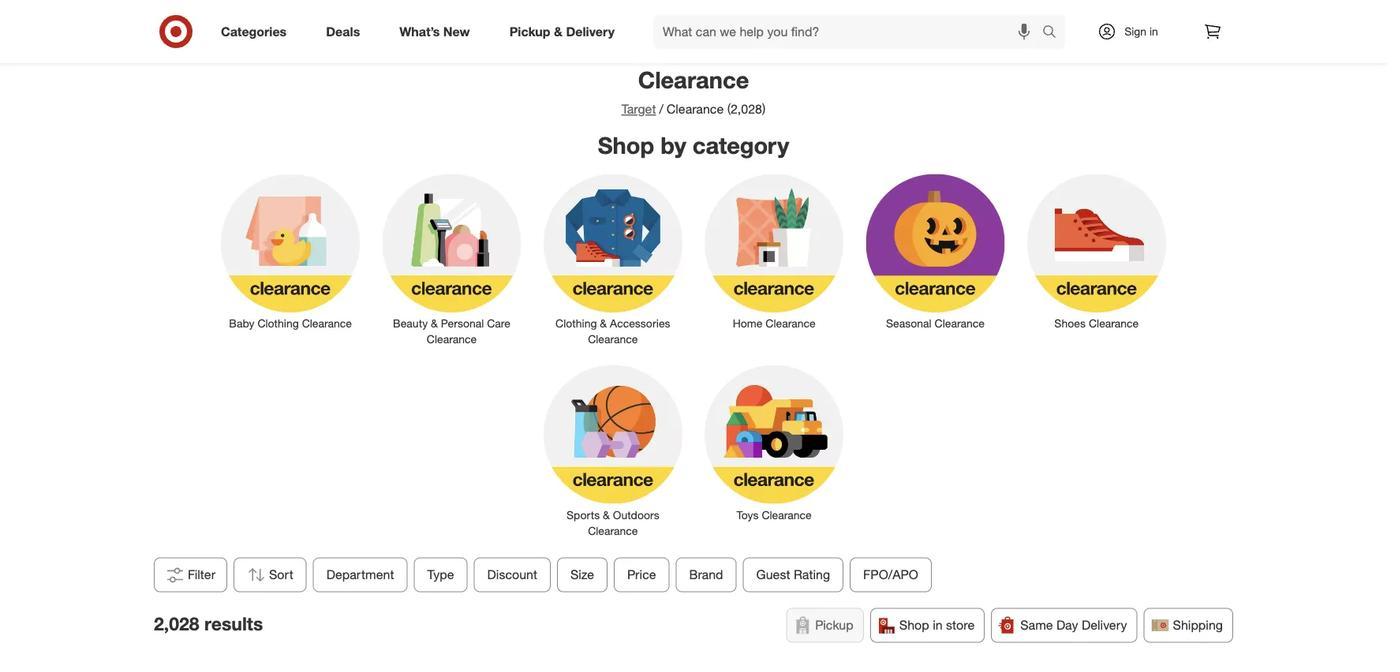 Task type: describe. For each thing, give the bounding box(es) containing it.
in for sign
[[1150, 24, 1159, 38]]

beauty & personal care clearance link
[[371, 171, 533, 348]]

(2,028)
[[728, 101, 766, 117]]

clearance inside sports & outdoors clearance
[[588, 524, 638, 538]]

beauty & personal care clearance
[[393, 317, 511, 346]]

clothing inside the clothing & accessories clearance
[[556, 317, 597, 331]]

save
[[601, 27, 625, 40]]

sort
[[269, 567, 294, 583]]

shop for shop by category
[[598, 131, 655, 159]]

guest rating button
[[743, 558, 844, 592]]

price button
[[614, 558, 670, 592]]

toys clearance link
[[694, 362, 855, 523]]

what's
[[400, 24, 440, 39]]

day
[[1057, 618, 1079, 633]]

what's new link
[[386, 14, 490, 49]]

& for pickup & delivery
[[554, 24, 563, 39]]

pickup button
[[787, 608, 864, 643]]

new
[[719, 27, 740, 40]]

guest rating
[[757, 567, 831, 583]]

target
[[622, 101, 656, 117]]

shop in store button
[[871, 608, 985, 643]]

brand
[[690, 567, 724, 583]]

care
[[487, 317, 511, 331]]

deals link
[[313, 14, 380, 49]]

filter button
[[154, 558, 227, 592]]

shipping
[[1174, 618, 1224, 633]]

shop for shop in store
[[900, 618, 930, 633]]

clearance inside "link"
[[766, 317, 816, 331]]

toys clearance
[[737, 508, 812, 522]]

clearance inside beauty & personal care clearance
[[427, 333, 477, 346]]

store
[[947, 618, 975, 633]]

home clearance
[[733, 317, 816, 331]]

by
[[661, 131, 687, 159]]

& for beauty & personal care clearance
[[431, 317, 438, 331]]

friday
[[765, 5, 809, 23]]

seasonal
[[887, 317, 932, 331]]

clearance inside the clothing & accessories clearance
[[588, 333, 638, 346]]

target link
[[622, 101, 656, 117]]

shoes clearance link
[[1017, 171, 1178, 332]]

top
[[644, 27, 660, 40]]

beauty
[[393, 317, 428, 331]]

type button
[[414, 558, 468, 592]]

clothing & accessories clearance link
[[533, 171, 694, 348]]

on
[[628, 27, 641, 40]]

pickup & delivery
[[510, 24, 615, 39]]

categories
[[221, 24, 287, 39]]

discount button
[[474, 558, 551, 592]]

deals
[[743, 27, 769, 40]]

same day delivery
[[1021, 618, 1128, 633]]

sign in
[[1125, 24, 1159, 38]]

brand button
[[676, 558, 737, 592]]

in for shop
[[933, 618, 943, 633]]

type
[[428, 567, 455, 583]]

baby clothing clearance link
[[210, 171, 371, 332]]

sign
[[1125, 24, 1147, 38]]

home clearance link
[[694, 171, 855, 332]]

size button
[[557, 558, 608, 592]]

personal
[[441, 317, 484, 331]]

find
[[698, 27, 716, 40]]

department button
[[313, 558, 408, 592]]



Task type: vqa. For each thing, say whether or not it's contained in the screenshot.
: in Grocery Disclaimer : Content On This Site Is For Reference Purposes Only.  Target Does Not Represent Or Warrant That The Nutrition, Ingredient, Allergen And Other Product Information On Our Web Or Mobile Sites Are Accurate Or Complete, Since This Information Comes From The Product Manufacturers.  On Occasion, Manufacturers May Improve Or Change Their Product Formulas And Update Their Labels.  We Recommend That You Do Not Rely Solely On The Information Presented On Our Web Or Mobile Sites And That You Review The Product'S Label Or Contact The Manufacturer Directly If You Have Specific Product Concerns Or Questions.  If You Have Specific Healthcare Concerns Or Questions About The Products Displayed, Please Contact Your Licensed Healthcare Professional For Advice Or Answers.  Any Additional Pictures Are Suggested Servings Only.
no



Task type: locate. For each thing, give the bounding box(es) containing it.
clothing
[[258, 317, 299, 331], [556, 317, 597, 331]]

0 horizontal spatial shop
[[598, 131, 655, 159]]

score incredible black friday deals now save on top gifts & find new deals each week.
[[601, 5, 888, 40]]

outdoors
[[613, 508, 660, 522]]

baby clothing clearance
[[229, 317, 352, 331]]

deals left what's
[[326, 24, 360, 39]]

results
[[204, 613, 263, 635]]

sports
[[567, 508, 600, 522]]

sports & outdoors clearance link
[[533, 362, 694, 539]]

pickup for pickup
[[816, 618, 854, 633]]

rating
[[794, 567, 831, 583]]

week.
[[800, 27, 829, 40]]

in right sign
[[1150, 24, 1159, 38]]

delivery right the day
[[1082, 618, 1128, 633]]

home
[[733, 317, 763, 331]]

sort button
[[234, 558, 307, 592]]

fpo/apo button
[[850, 558, 932, 592]]

clothing & accessories clearance
[[556, 317, 671, 346]]

0 horizontal spatial deals
[[326, 24, 360, 39]]

& inside the 'score incredible black friday deals now save on top gifts & find new deals each week.'
[[688, 27, 695, 40]]

same day delivery button
[[992, 608, 1138, 643]]

shoes
[[1055, 317, 1086, 331]]

deals
[[813, 5, 853, 23], [326, 24, 360, 39]]

& inside the clothing & accessories clearance
[[600, 317, 607, 331]]

shipping button
[[1144, 608, 1234, 643]]

baby
[[229, 317, 255, 331]]

2,028
[[154, 613, 199, 635]]

shop inside button
[[900, 618, 930, 633]]

department
[[327, 567, 394, 583]]

search
[[1036, 25, 1074, 41]]

clearance
[[638, 66, 749, 94], [667, 101, 724, 117], [302, 317, 352, 331], [766, 317, 816, 331], [935, 317, 985, 331], [1089, 317, 1140, 331], [427, 333, 477, 346], [588, 333, 638, 346], [762, 508, 812, 522], [588, 524, 638, 538]]

filter
[[188, 567, 216, 583]]

each
[[772, 27, 797, 40]]

shop down target link
[[598, 131, 655, 159]]

1 vertical spatial shop
[[900, 618, 930, 633]]

delivery
[[566, 24, 615, 39], [1082, 618, 1128, 633]]

0 vertical spatial shop
[[598, 131, 655, 159]]

pickup & delivery link
[[496, 14, 635, 49]]

seasonal clearance
[[887, 317, 985, 331]]

pickup right new
[[510, 24, 551, 39]]

fpo/apo
[[864, 567, 919, 583]]

incredible
[[647, 5, 717, 23]]

new
[[444, 24, 470, 39]]

deals up week. on the top of page
[[813, 5, 853, 23]]

score
[[601, 5, 643, 23]]

2 clothing from the left
[[556, 317, 597, 331]]

discount
[[488, 567, 538, 583]]

in inside button
[[933, 618, 943, 633]]

& for clothing & accessories clearance
[[600, 317, 607, 331]]

in
[[1150, 24, 1159, 38], [933, 618, 943, 633]]

2,028 results
[[154, 613, 263, 635]]

sign in link
[[1085, 14, 1183, 49]]

clearance target / clearance (2,028)
[[622, 66, 766, 117]]

pickup for pickup & delivery
[[510, 24, 551, 39]]

seasonal clearance link
[[855, 171, 1017, 332]]

1 horizontal spatial deals
[[813, 5, 853, 23]]

in left store at the right
[[933, 618, 943, 633]]

now
[[858, 5, 888, 23]]

0 horizontal spatial clothing
[[258, 317, 299, 331]]

pickup inside button
[[816, 618, 854, 633]]

0 horizontal spatial in
[[933, 618, 943, 633]]

toys
[[737, 508, 759, 522]]

shop
[[598, 131, 655, 159], [900, 618, 930, 633]]

1 vertical spatial pickup
[[816, 618, 854, 633]]

1 horizontal spatial pickup
[[816, 618, 854, 633]]

&
[[554, 24, 563, 39], [688, 27, 695, 40], [431, 317, 438, 331], [600, 317, 607, 331], [603, 508, 610, 522]]

0 vertical spatial in
[[1150, 24, 1159, 38]]

delivery for same day delivery
[[1082, 618, 1128, 633]]

accessories
[[610, 317, 671, 331]]

What can we help you find? suggestions appear below search field
[[654, 14, 1047, 49]]

delivery down score
[[566, 24, 615, 39]]

size
[[571, 567, 595, 583]]

black
[[721, 5, 761, 23]]

pickup
[[510, 24, 551, 39], [816, 618, 854, 633]]

search button
[[1036, 14, 1074, 52]]

delivery for pickup & delivery
[[566, 24, 615, 39]]

shop in store
[[900, 618, 975, 633]]

1 vertical spatial delivery
[[1082, 618, 1128, 633]]

& inside beauty & personal care clearance
[[431, 317, 438, 331]]

& for sports & outdoors clearance
[[603, 508, 610, 522]]

price
[[628, 567, 657, 583]]

& left save
[[554, 24, 563, 39]]

& inside sports & outdoors clearance
[[603, 508, 610, 522]]

1 horizontal spatial delivery
[[1082, 618, 1128, 633]]

/
[[660, 101, 664, 117]]

categories link
[[208, 14, 307, 49]]

1 clothing from the left
[[258, 317, 299, 331]]

clothing left the accessories
[[556, 317, 597, 331]]

shop left store at the right
[[900, 618, 930, 633]]

sports & outdoors clearance
[[567, 508, 660, 538]]

shop by category
[[598, 131, 790, 159]]

& right beauty
[[431, 317, 438, 331]]

what's new
[[400, 24, 470, 39]]

& right sports
[[603, 508, 610, 522]]

pickup down rating
[[816, 618, 854, 633]]

delivery inside button
[[1082, 618, 1128, 633]]

0 vertical spatial delivery
[[566, 24, 615, 39]]

1 vertical spatial in
[[933, 618, 943, 633]]

1 horizontal spatial shop
[[900, 618, 930, 633]]

category
[[693, 131, 790, 159]]

clothing right the baby
[[258, 317, 299, 331]]

1 vertical spatial deals
[[326, 24, 360, 39]]

guest
[[757, 567, 791, 583]]

& left the accessories
[[600, 317, 607, 331]]

gifts
[[663, 27, 685, 40]]

0 vertical spatial deals
[[813, 5, 853, 23]]

shoes clearance
[[1055, 317, 1140, 331]]

1 horizontal spatial clothing
[[556, 317, 597, 331]]

0 vertical spatial pickup
[[510, 24, 551, 39]]

1 horizontal spatial in
[[1150, 24, 1159, 38]]

same
[[1021, 618, 1054, 633]]

& left find
[[688, 27, 695, 40]]

0 horizontal spatial pickup
[[510, 24, 551, 39]]

deals inside the 'score incredible black friday deals now save on top gifts & find new deals each week.'
[[813, 5, 853, 23]]

0 horizontal spatial delivery
[[566, 24, 615, 39]]



